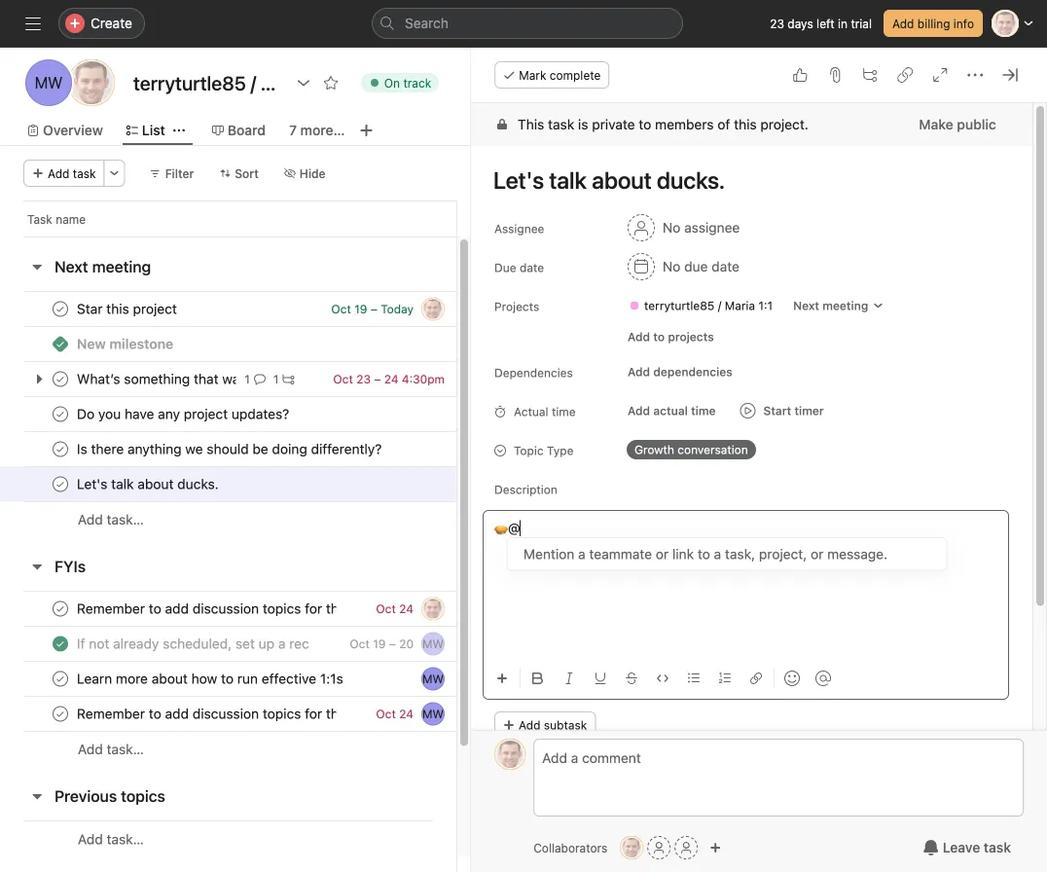 Task type: locate. For each thing, give the bounding box(es) containing it.
2 task… from the top
[[107, 741, 144, 757]]

1 horizontal spatial meeting
[[823, 299, 869, 312]]

main content inside let's talk about ducks. dialog
[[471, 103, 1033, 872]]

list link
[[126, 120, 165, 141]]

– for 24
[[374, 372, 381, 386]]

collapse task list for this section image for fyis
[[29, 559, 45, 574]]

– inside what's something that was harder than expected? cell
[[374, 372, 381, 386]]

1 horizontal spatial to
[[654, 330, 665, 344]]

add task… up previous topics button
[[78, 741, 144, 757]]

1 vertical spatial next meeting
[[794, 299, 869, 312]]

0 horizontal spatial next
[[55, 257, 88, 276]]

add task… row
[[0, 501, 529, 537], [0, 731, 529, 767], [0, 821, 529, 858]]

add task… inside header next meeting "tree grid"
[[78, 511, 144, 528]]

main content containing this task is private to members of this project.
[[471, 103, 1033, 872]]

meeting
[[92, 257, 151, 276], [823, 299, 869, 312]]

1 horizontal spatial task
[[548, 116, 575, 132]]

remember to add discussion topics for the next meeting cell
[[0, 591, 457, 627], [0, 696, 457, 732]]

completed image inside star this project cell
[[49, 297, 72, 321]]

time right the actual
[[691, 404, 716, 418]]

no left due
[[663, 258, 681, 274]]

1 vertical spatial task…
[[107, 741, 144, 757]]

add actual time button
[[619, 397, 725, 424]]

completed image inside learn more about how to run effective 1:1s cell
[[49, 667, 72, 691]]

23 left 4:30pm
[[356, 372, 371, 386]]

add billing info button
[[884, 10, 983, 37]]

2 no from the top
[[663, 258, 681, 274]]

growth
[[635, 443, 675, 456]]

next right 1:1 on the top of the page
[[794, 299, 820, 312]]

add task
[[48, 166, 96, 180]]

complete
[[550, 68, 601, 82]]

1 horizontal spatial 19
[[373, 637, 386, 651]]

create button
[[58, 8, 145, 39]]

2 add task… from the top
[[78, 741, 144, 757]]

/
[[718, 299, 722, 312]]

6 completed checkbox from the top
[[49, 632, 72, 656]]

next meeting right 1:1 on the top of the page
[[794, 299, 869, 312]]

mw button for if not already scheduled, set up a recurring 1:1 meeting in your calendar cell
[[421, 632, 445, 656]]

0 horizontal spatial meeting
[[92, 257, 151, 276]]

oct for – today
[[331, 302, 351, 316]]

completed checkbox inside do you have any project updates? cell
[[49, 402, 72, 426]]

4 completed checkbox from the top
[[49, 473, 72, 496]]

What's something that was harder than expected? text field
[[73, 369, 237, 389]]

mw row
[[0, 661, 529, 697]]

completed image for 8th completed checkbox
[[49, 702, 72, 726]]

2 vertical spatial mw button
[[421, 702, 445, 726]]

1 vertical spatial to
[[654, 330, 665, 344]]

collapse task list for this section image left fyis
[[29, 559, 45, 574]]

search list box
[[372, 8, 683, 39]]

time inside dropdown button
[[691, 404, 716, 418]]

billing
[[918, 17, 950, 30]]

0 vertical spatial next
[[55, 257, 88, 276]]

is there anything we should be doing differently? cell
[[0, 431, 457, 467]]

next inside dropdown button
[[794, 299, 820, 312]]

add task… down previous topics button
[[78, 831, 144, 847]]

0 horizontal spatial next meeting
[[55, 257, 151, 276]]

3 completed image from the top
[[49, 473, 72, 496]]

0 vertical spatial –
[[371, 302, 377, 316]]

do you have any project updates? cell
[[0, 396, 457, 432]]

2 vertical spatial completed image
[[49, 597, 72, 620]]

1 oct 24 from the top
[[376, 602, 414, 616]]

next
[[55, 257, 88, 276], [794, 299, 820, 312]]

1 vertical spatial add task… button
[[78, 739, 144, 760]]

– inside star this project cell
[[371, 302, 377, 316]]

add task… button up previous topics button
[[78, 739, 144, 760]]

task inside button
[[73, 166, 96, 180]]

more actions image
[[109, 167, 120, 179]]

completed image for completed option
[[49, 367, 72, 391]]

date right due
[[712, 258, 740, 274]]

description
[[495, 483, 558, 496]]

0 vertical spatial collapse task list for this section image
[[29, 259, 45, 274]]

1 completed image from the top
[[49, 402, 72, 426]]

0 vertical spatial add task… row
[[0, 501, 529, 537]]

3 completed checkbox from the top
[[49, 438, 72, 461]]

24 inside what's something that was harder than expected? cell
[[384, 372, 399, 386]]

mw for mw button within learn more about how to run effective 1:1s cell
[[422, 672, 444, 686]]

tt inside star this project cell
[[426, 302, 441, 316]]

add task… down let's talk about ducks. text box
[[78, 511, 144, 528]]

oct right 1 subtask 'image'
[[333, 372, 353, 386]]

add up "fyis" button
[[78, 511, 103, 528]]

2 vertical spatial add task… row
[[0, 821, 529, 858]]

search
[[405, 15, 449, 31]]

new milestone cell
[[0, 326, 457, 362]]

3 add task… from the top
[[78, 831, 144, 847]]

time right actual at the top
[[552, 405, 576, 419]]

24 down 20
[[399, 707, 414, 721]]

add subtask image
[[862, 67, 878, 83]]

1 horizontal spatial next
[[794, 299, 820, 312]]

2 vertical spatial 24
[[399, 707, 414, 721]]

mw inside learn more about how to run effective 1:1s cell
[[422, 672, 444, 686]]

date
[[712, 258, 740, 274], [520, 261, 544, 274]]

oct 24 up 20
[[376, 602, 414, 616]]

1 mw button from the top
[[421, 632, 445, 656]]

0 horizontal spatial 23
[[356, 372, 371, 386]]

5 completed image from the top
[[49, 667, 72, 691]]

leave task button
[[911, 830, 1024, 865]]

2 remember to add discussion topics for the next meeting text field from the top
[[73, 704, 337, 724]]

add
[[893, 17, 914, 30], [48, 166, 70, 180], [628, 330, 650, 344], [628, 365, 650, 379], [628, 404, 650, 418], [78, 511, 103, 528], [519, 718, 541, 732], [78, 741, 103, 757], [78, 831, 103, 847]]

filter
[[165, 166, 194, 180]]

0 vertical spatial no
[[663, 219, 681, 236]]

task… up previous topics button
[[107, 741, 144, 757]]

no due date
[[663, 258, 740, 274]]

oct inside star this project cell
[[331, 302, 351, 316]]

this task is private to members of this project.
[[518, 116, 809, 132]]

completed image inside let's talk about ducks. cell
[[49, 473, 72, 496]]

1 horizontal spatial time
[[691, 404, 716, 418]]

completed image for completed checkbox within let's talk about ducks. cell
[[49, 473, 72, 496]]

0 vertical spatial mw button
[[421, 632, 445, 656]]

completed checkbox inside is there anything we should be doing differently? cell
[[49, 438, 72, 461]]

add task… inside the header fyis tree grid
[[78, 741, 144, 757]]

oct 24 down 20
[[376, 707, 414, 721]]

1 remember to add discussion topics for the next meeting text field from the top
[[73, 599, 337, 619]]

of
[[718, 116, 731, 132]]

public
[[957, 116, 997, 132]]

0 vertical spatial 19
[[355, 302, 367, 316]]

dependencies
[[654, 365, 733, 379]]

1 horizontal spatial 23
[[770, 17, 784, 30]]

7 more… button
[[289, 120, 345, 141]]

0 horizontal spatial 19
[[355, 302, 367, 316]]

2 oct 24 from the top
[[376, 707, 414, 721]]

oct down oct 19 – 20 at the bottom
[[376, 707, 396, 721]]

23 inside what's something that was harder than expected? cell
[[356, 372, 371, 386]]

2 vertical spatial add task… button
[[78, 829, 144, 850]]

1 vertical spatial add task…
[[78, 741, 144, 757]]

completed checkbox inside if not already scheduled, set up a recurring 1:1 meeting in your calendar cell
[[49, 632, 72, 656]]

0 vertical spatial completed image
[[49, 402, 72, 426]]

completed checkbox inside learn more about how to run effective 1:1s cell
[[49, 667, 72, 691]]

oct inside what's something that was harder than expected? cell
[[333, 372, 353, 386]]

in
[[838, 17, 848, 30]]

4 completed image from the top
[[49, 632, 72, 656]]

1 comment image
[[254, 373, 266, 385]]

1 add task… from the top
[[78, 511, 144, 528]]

add dependencies button
[[619, 358, 742, 385]]

1 vertical spatial mw button
[[421, 667, 445, 691]]

1 vertical spatial meeting
[[823, 299, 869, 312]]

maria
[[725, 299, 756, 312]]

hide
[[300, 166, 326, 180]]

0 vertical spatial task
[[548, 116, 575, 132]]

add task… button down let's talk about ducks. text box
[[78, 509, 144, 530]]

remember to add discussion topics for the next meeting text field up if not already scheduled, set up a recurring 1:1 meeting in your calendar text box
[[73, 599, 337, 619]]

task inside button
[[984, 839, 1011, 856]]

to left projects
[[654, 330, 665, 344]]

0 vertical spatial add task…
[[78, 511, 144, 528]]

to
[[639, 116, 652, 132], [654, 330, 665, 344]]

completed checkbox for let's talk about ducks. text box
[[49, 473, 72, 496]]

type
[[547, 444, 574, 457]]

meeting up star this project text box
[[92, 257, 151, 276]]

add task…
[[78, 511, 144, 528], [78, 741, 144, 757], [78, 831, 144, 847]]

0 vertical spatial next meeting
[[55, 257, 151, 276]]

1 vertical spatial completed image
[[49, 438, 72, 461]]

bold image
[[533, 673, 544, 684]]

date inside dropdown button
[[712, 258, 740, 274]]

23
[[770, 17, 784, 30], [356, 372, 371, 386]]

today
[[381, 302, 414, 316]]

2 add task… button from the top
[[78, 739, 144, 760]]

mark complete button
[[495, 61, 610, 89]]

previous
[[55, 787, 117, 805]]

meeting right 1:1 on the top of the page
[[823, 299, 869, 312]]

add left the actual
[[628, 404, 650, 418]]

underline image
[[595, 673, 607, 684]]

2 completed image from the top
[[49, 367, 72, 391]]

24 up 20
[[399, 602, 414, 616]]

add task… button down previous topics button
[[78, 829, 144, 850]]

next meeting up star this project text box
[[55, 257, 151, 276]]

oct left today
[[331, 302, 351, 316]]

next meeting button
[[785, 292, 893, 319]]

task
[[548, 116, 575, 132], [73, 166, 96, 180], [984, 839, 1011, 856]]

completed image inside is there anything we should be doing differently? cell
[[49, 438, 72, 461]]

info
[[954, 17, 974, 30]]

2 mw button from the top
[[421, 667, 445, 691]]

oct 24
[[376, 602, 414, 616], [376, 707, 414, 721]]

completed checkbox for do you have any project updates? text field
[[49, 402, 72, 426]]

6 completed image from the top
[[49, 702, 72, 726]]

0 vertical spatial 23
[[770, 17, 784, 30]]

completed image inside what's something that was harder than expected? cell
[[49, 367, 72, 391]]

19
[[355, 302, 367, 316], [373, 637, 386, 651]]

completed image inside do you have any project updates? cell
[[49, 402, 72, 426]]

add to starred image
[[323, 75, 338, 91]]

0 vertical spatial 24
[[384, 372, 399, 386]]

oct for – 24 4:30pm
[[333, 372, 353, 386]]

19 inside star this project cell
[[355, 302, 367, 316]]

2 vertical spatial –
[[389, 637, 396, 651]]

to right private
[[639, 116, 652, 132]]

None text field
[[128, 65, 286, 100]]

task left is
[[548, 116, 575, 132]]

due date
[[495, 261, 544, 274]]

Completed checkbox
[[49, 367, 72, 391]]

1 vertical spatial no
[[663, 258, 681, 274]]

assignee
[[685, 219, 740, 236]]

mw button inside if not already scheduled, set up a recurring 1:1 meeting in your calendar cell
[[421, 632, 445, 656]]

expand sidebar image
[[25, 16, 41, 31]]

date right the due
[[520, 261, 544, 274]]

completed checkbox for learn more about how to run effective 1:1s text box
[[49, 667, 72, 691]]

terryturtle85 / maria 1:1 link
[[621, 296, 781, 315]]

1 vertical spatial 24
[[399, 602, 414, 616]]

1 task… from the top
[[107, 511, 144, 528]]

1 vertical spatial remember to add discussion topics for the next meeting text field
[[73, 704, 337, 724]]

19 for – today
[[355, 302, 367, 316]]

– left 4:30pm
[[374, 372, 381, 386]]

19 for – 20
[[373, 637, 386, 651]]

days
[[788, 17, 813, 30]]

Remember to add discussion topics for the next meeting text field
[[73, 599, 337, 619], [73, 704, 337, 724]]

0 vertical spatial task…
[[107, 511, 144, 528]]

task… down let's talk about ducks. text box
[[107, 511, 144, 528]]

0 horizontal spatial time
[[552, 405, 576, 419]]

completed checkbox inside star this project cell
[[49, 297, 72, 321]]

0 vertical spatial oct 24
[[376, 602, 414, 616]]

collapse task list for this section image down task
[[29, 259, 45, 274]]

search button
[[372, 8, 683, 39]]

timer
[[795, 404, 824, 418]]

2 vertical spatial add task…
[[78, 831, 144, 847]]

task…
[[107, 511, 144, 528], [107, 741, 144, 757], [107, 831, 144, 847]]

toolbar
[[489, 656, 1009, 700]]

task for this
[[548, 116, 575, 132]]

subtask
[[544, 718, 587, 732]]

1 collapse task list for this section image from the top
[[29, 259, 45, 274]]

7 completed checkbox from the top
[[49, 667, 72, 691]]

1 no from the top
[[663, 219, 681, 236]]

task left the more actions icon
[[73, 166, 96, 180]]

at mention image
[[816, 671, 831, 686]]

add left billing
[[893, 17, 914, 30]]

2 vertical spatial task
[[984, 839, 1011, 856]]

– left 20
[[389, 637, 396, 651]]

24 left 4:30pm
[[384, 372, 399, 386]]

3 completed image from the top
[[49, 597, 72, 620]]

task… inside header next meeting "tree grid"
[[107, 511, 144, 528]]

19 left today
[[355, 302, 367, 316]]

collaborators
[[534, 841, 608, 855]]

no
[[663, 219, 681, 236], [663, 258, 681, 274]]

mw inside if not already scheduled, set up a recurring 1:1 meeting in your calendar cell
[[422, 637, 444, 651]]

7
[[289, 122, 297, 138]]

terryturtle85 / maria 1:1
[[645, 299, 773, 312]]

1 horizontal spatial date
[[712, 258, 740, 274]]

0 vertical spatial meeting
[[92, 257, 151, 276]]

0 vertical spatial add task… button
[[78, 509, 144, 530]]

2 completed checkbox from the top
[[49, 402, 72, 426]]

what's something that was harder than expected? cell
[[0, 361, 457, 397]]

1 vertical spatial remember to add discussion topics for the next meeting cell
[[0, 696, 457, 732]]

task right leave
[[984, 839, 1011, 856]]

remember to add discussion topics for the next meeting cell down learn more about how to run effective 1:1s text box
[[0, 696, 457, 732]]

0 vertical spatial remember to add discussion topics for the next meeting cell
[[0, 591, 457, 627]]

actual
[[514, 405, 549, 419]]

1 vertical spatial collapse task list for this section image
[[29, 559, 45, 574]]

add task… button
[[78, 509, 144, 530], [78, 739, 144, 760], [78, 829, 144, 850]]

3 mw button from the top
[[421, 702, 445, 726]]

0 vertical spatial remember to add discussion topics for the next meeting text field
[[73, 599, 337, 619]]

leave task
[[943, 839, 1011, 856]]

remember to add discussion topics for the next meeting cell up if not already scheduled, set up a recurring 1:1 meeting in your calendar text box
[[0, 591, 457, 627]]

23 left days
[[770, 17, 784, 30]]

no assignee
[[663, 219, 740, 236]]

header next meeting tree grid
[[0, 291, 529, 537]]

19 left 20
[[373, 637, 386, 651]]

add or remove collaborators image
[[710, 842, 722, 854]]

this
[[518, 116, 545, 132]]

add task… button inside header next meeting "tree grid"
[[78, 509, 144, 530]]

1 vertical spatial add task… row
[[0, 731, 529, 767]]

– inside if not already scheduled, set up a recurring 1:1 meeting in your calendar cell
[[389, 637, 396, 651]]

task… down previous topics button
[[107, 831, 144, 847]]

Completed checkbox
[[49, 297, 72, 321], [49, 402, 72, 426], [49, 438, 72, 461], [49, 473, 72, 496], [49, 597, 72, 620], [49, 632, 72, 656], [49, 667, 72, 691], [49, 702, 72, 726]]

remember to add discussion topics for the next meeting text field for mw
[[73, 704, 337, 724]]

dependencies
[[495, 366, 573, 380]]

oct
[[331, 302, 351, 316], [333, 372, 353, 386], [376, 602, 396, 616], [350, 637, 370, 651], [376, 707, 396, 721]]

time
[[691, 404, 716, 418], [552, 405, 576, 419]]

mw button inside learn more about how to run effective 1:1s cell
[[421, 667, 445, 691]]

add down add to projects
[[628, 365, 650, 379]]

0 horizontal spatial task
[[73, 166, 96, 180]]

let's talk about ducks. dialog
[[471, 48, 1047, 872]]

task for leave
[[984, 839, 1011, 856]]

next down "name" at the top left of the page
[[55, 257, 88, 276]]

19 inside if not already scheduled, set up a recurring 1:1 meeting in your calendar cell
[[373, 637, 386, 651]]

overview
[[43, 122, 103, 138]]

oct left 20
[[350, 637, 370, 651]]

completed image inside if not already scheduled, set up a recurring 1:1 meeting in your calendar cell
[[49, 632, 72, 656]]

1 completed checkbox from the top
[[49, 297, 72, 321]]

full screen image
[[932, 67, 948, 83]]

2 vertical spatial task…
[[107, 831, 144, 847]]

italics image
[[564, 673, 575, 684]]

this
[[734, 116, 757, 132]]

1 vertical spatial oct 24
[[376, 707, 414, 721]]

task name row
[[0, 201, 529, 237]]

row
[[23, 236, 456, 237], [0, 291, 529, 327], [0, 326, 529, 362], [0, 396, 529, 432], [0, 431, 529, 467], [0, 466, 529, 502], [0, 591, 529, 627], [0, 626, 529, 662], [0, 696, 529, 732]]

overview link
[[27, 120, 103, 141]]

members
[[655, 116, 714, 132]]

1 vertical spatial next
[[794, 299, 820, 312]]

header fyis tree grid
[[0, 591, 529, 767]]

1 add task… button from the top
[[78, 509, 144, 530]]

collapse task list for this section image
[[29, 259, 45, 274], [29, 559, 45, 574]]

collapse task list for this section image for next meeting
[[29, 259, 45, 274]]

2 completed image from the top
[[49, 438, 72, 461]]

no left assignee
[[663, 219, 681, 236]]

remember to add discussion topics for the next meeting text field down learn more about how to run effective 1:1s text box
[[73, 704, 337, 724]]

tt button
[[421, 297, 445, 321], [421, 597, 445, 620], [495, 739, 526, 770], [620, 836, 644, 859]]

–
[[371, 302, 377, 316], [374, 372, 381, 386], [389, 637, 396, 651]]

1:1
[[759, 299, 773, 312]]

oct inside if not already scheduled, set up a recurring 1:1 meeting in your calendar cell
[[350, 637, 370, 651]]

create
[[91, 15, 132, 31]]

0 horizontal spatial to
[[639, 116, 652, 132]]

next meeting
[[55, 257, 151, 276], [794, 299, 869, 312]]

1 completed image from the top
[[49, 297, 72, 321]]

1 horizontal spatial next meeting
[[794, 299, 869, 312]]

add up previous
[[78, 741, 103, 757]]

2 horizontal spatial task
[[984, 839, 1011, 856]]

completed image
[[49, 402, 72, 426], [49, 438, 72, 461], [49, 597, 72, 620]]

mw for mw button inside the if not already scheduled, set up a recurring 1:1 meeting in your calendar cell
[[422, 637, 444, 651]]

main content
[[471, 103, 1033, 872]]

Learn more about how to run effective 1:1s text field
[[73, 669, 349, 689]]

is
[[578, 116, 589, 132]]

2 collapse task list for this section image from the top
[[29, 559, 45, 574]]

1 vertical spatial –
[[374, 372, 381, 386]]

completed checkbox inside let's talk about ducks. cell
[[49, 473, 72, 496]]

– left today
[[371, 302, 377, 316]]

mw
[[35, 73, 63, 92], [422, 637, 444, 651], [422, 672, 444, 686], [422, 707, 444, 721]]

1 vertical spatial task
[[73, 166, 96, 180]]

completed image
[[49, 297, 72, 321], [49, 367, 72, 391], [49, 473, 72, 496], [49, 632, 72, 656], [49, 667, 72, 691], [49, 702, 72, 726]]

meeting inside button
[[92, 257, 151, 276]]

trial
[[851, 17, 872, 30]]

1 vertical spatial 23
[[356, 372, 371, 386]]

1 vertical spatial 19
[[373, 637, 386, 651]]



Task type: describe. For each thing, give the bounding box(es) containing it.
0 vertical spatial to
[[639, 116, 652, 132]]

oct 24 for mw
[[376, 707, 414, 721]]

Task Name text field
[[481, 158, 1009, 202]]

add down terryturtle85
[[628, 330, 650, 344]]

growth conversation button
[[619, 436, 784, 463]]

add task… for third the add task… button
[[78, 831, 144, 847]]

no assignee button
[[619, 210, 749, 245]]

– for 20
[[389, 637, 396, 651]]

3 task… from the top
[[107, 831, 144, 847]]

24 for mw
[[399, 707, 414, 721]]

add actual time
[[628, 404, 716, 418]]

add dependencies
[[628, 365, 733, 379]]

fyis button
[[55, 549, 86, 584]]

Let's talk about ducks. text field
[[73, 474, 225, 494]]

completed image for completed checkbox in star this project cell
[[49, 297, 72, 321]]

add down previous
[[78, 831, 103, 847]]

20
[[399, 637, 414, 651]]

2 remember to add discussion topics for the next meeting cell from the top
[[0, 696, 457, 732]]

completed image for do you have any project updates? text field
[[49, 402, 72, 426]]

add subtask
[[519, 718, 587, 732]]

strikethrough image
[[626, 673, 638, 684]]

add inside header next meeting "tree grid"
[[78, 511, 103, 528]]

leave
[[943, 839, 980, 856]]

task for add
[[73, 166, 96, 180]]

terryturtle85
[[645, 299, 715, 312]]

private
[[592, 116, 635, 132]]

attachments: add a file to this task, let's talk about ducks. image
[[827, 67, 843, 83]]

link image
[[751, 673, 762, 684]]

– for today
[[371, 302, 377, 316]]

completed checkbox for if not already scheduled, set up a recurring 1:1 meeting in your calendar text box
[[49, 632, 72, 656]]

completed checkbox for star this project text box
[[49, 297, 72, 321]]

completed milestone image
[[53, 336, 68, 352]]

meeting inside dropdown button
[[823, 299, 869, 312]]

sort
[[235, 166, 259, 180]]

oct 24 for tt
[[376, 602, 414, 616]]

list
[[142, 122, 165, 138]]

more…
[[300, 122, 345, 138]]

0 horizontal spatial date
[[520, 261, 544, 274]]

next meeting inside dropdown button
[[794, 299, 869, 312]]

add left subtask
[[519, 718, 541, 732]]

add task button
[[23, 160, 105, 187]]

toolbar inside let's talk about ducks. dialog
[[489, 656, 1009, 700]]

to inside button
[[654, 330, 665, 344]]

add task… for the add task… button inside the header next meeting "tree grid"
[[78, 511, 144, 528]]

completed image for completed checkbox within learn more about how to run effective 1:1s cell
[[49, 667, 72, 691]]

next meeting button
[[55, 249, 151, 284]]

emoji image
[[785, 671, 800, 686]]

assignee
[[495, 222, 545, 236]]

mw for third mw button from the top of the the header fyis tree grid
[[422, 707, 444, 721]]

add tab image
[[359, 123, 374, 138]]

make public button
[[907, 107, 1009, 142]]

task name
[[27, 212, 86, 226]]

hide button
[[275, 160, 334, 187]]

add task… for the add task… button within the header fyis tree grid
[[78, 741, 144, 757]]

next inside button
[[55, 257, 88, 276]]

no due date button
[[619, 249, 749, 284]]

remember to add discussion topics for the next meeting text field for tt
[[73, 599, 337, 619]]

Do you have any project updates? text field
[[73, 404, 295, 424]]

task
[[27, 212, 52, 226]]

numbered list image
[[719, 673, 731, 684]]

project.
[[761, 116, 809, 132]]

oct 19 – 20
[[350, 637, 414, 651]]

show options image
[[296, 75, 311, 91]]

3 add task… button from the top
[[78, 829, 144, 850]]

board
[[228, 122, 266, 138]]

mark complete
[[519, 68, 601, 82]]

add inside dropdown button
[[628, 404, 650, 418]]

no for no due date
[[663, 258, 681, 274]]

8 completed checkbox from the top
[[49, 702, 72, 726]]

task… inside the header fyis tree grid
[[107, 741, 144, 757]]

insert an object image
[[497, 673, 508, 684]]

if not already scheduled, set up a recurring 1:1 meeting in your calendar cell
[[0, 626, 457, 662]]

completed image inside the header fyis tree grid
[[49, 597, 72, 620]]

tt button inside "remember to add discussion topics for the next meeting" cell
[[421, 597, 445, 620]]

make public
[[919, 116, 997, 132]]

tt inside the header fyis tree grid
[[426, 602, 441, 616]]

projects
[[668, 330, 714, 344]]

due
[[685, 258, 708, 274]]

24 for tt
[[399, 602, 414, 616]]

name
[[56, 212, 86, 226]]

projects
[[495, 300, 540, 313]]

start timer button
[[733, 397, 832, 424]]

add subtask button
[[495, 712, 596, 739]]

🥧@
[[495, 520, 521, 536]]

4:30pm
[[402, 372, 445, 386]]

New milestone text field
[[73, 334, 179, 354]]

board link
[[212, 120, 266, 141]]

Star this project text field
[[73, 299, 183, 319]]

If not already scheduled, set up a recurring 1:1 meeting in your calendar text field
[[73, 634, 311, 654]]

due
[[495, 261, 517, 274]]

tt button inside star this project cell
[[421, 297, 445, 321]]

add down overview link
[[48, 166, 70, 180]]

Completed milestone checkbox
[[53, 336, 68, 352]]

1 remember to add discussion topics for the next meeting cell from the top
[[0, 591, 457, 627]]

close details image
[[1003, 67, 1018, 83]]

expand subtask list for the task what's something that was harder than expected? image
[[31, 371, 47, 387]]

oct for – 20
[[350, 637, 370, 651]]

make
[[919, 116, 954, 132]]

fyis
[[55, 557, 86, 576]]

tab actions image
[[173, 125, 185, 136]]

add task… button inside the header fyis tree grid
[[78, 739, 144, 760]]

start
[[764, 404, 792, 418]]

topic type
[[514, 444, 574, 457]]

add inside the header fyis tree grid
[[78, 741, 103, 757]]

start timer
[[764, 404, 824, 418]]

filter button
[[141, 160, 203, 187]]

oct 23 – 24 4:30pm
[[333, 372, 445, 386]]

star this project cell
[[0, 291, 457, 327]]

oct up oct 19 – 20 at the bottom
[[376, 602, 396, 616]]

2 add task… row from the top
[[0, 731, 529, 767]]

collapse task list for this section image
[[29, 788, 45, 804]]

oct 19 – today
[[331, 302, 414, 316]]

Is there anything we should be doing differently? text field
[[73, 439, 388, 459]]

code image
[[657, 673, 669, 684]]

actual time
[[514, 405, 576, 419]]

left
[[817, 17, 835, 30]]

sort button
[[211, 160, 267, 187]]

no for no assignee
[[663, 219, 681, 236]]

bulleted list image
[[688, 673, 700, 684]]

growth conversation
[[635, 443, 748, 456]]

mw button for learn more about how to run effective 1:1s cell at the left
[[421, 667, 445, 691]]

1 add task… row from the top
[[0, 501, 529, 537]]

1 subtask image
[[283, 373, 294, 385]]

completed image for is there anything we should be doing differently? text field
[[49, 438, 72, 461]]

on track button
[[352, 69, 448, 96]]

more actions for this task image
[[967, 67, 983, 83]]

add to projects button
[[619, 323, 723, 350]]

conversation
[[678, 443, 748, 456]]

add billing info
[[893, 17, 974, 30]]

learn more about how to run effective 1:1s cell
[[0, 661, 457, 697]]

23 days left in trial
[[770, 17, 872, 30]]

completed checkbox for is there anything we should be doing differently? text field
[[49, 438, 72, 461]]

add to projects
[[628, 330, 714, 344]]

completed image for completed checkbox in if not already scheduled, set up a recurring 1:1 meeting in your calendar cell
[[49, 632, 72, 656]]

5 completed checkbox from the top
[[49, 597, 72, 620]]

copy task link image
[[897, 67, 913, 83]]

let's talk about ducks. cell
[[0, 466, 457, 502]]

0 likes. click to like this task image
[[792, 67, 808, 83]]

3 add task… row from the top
[[0, 821, 529, 858]]

track
[[403, 76, 431, 90]]

actual
[[654, 404, 688, 418]]

on track
[[384, 76, 431, 90]]

previous topics
[[55, 787, 165, 805]]



Task type: vqa. For each thing, say whether or not it's contained in the screenshot.
source
no



